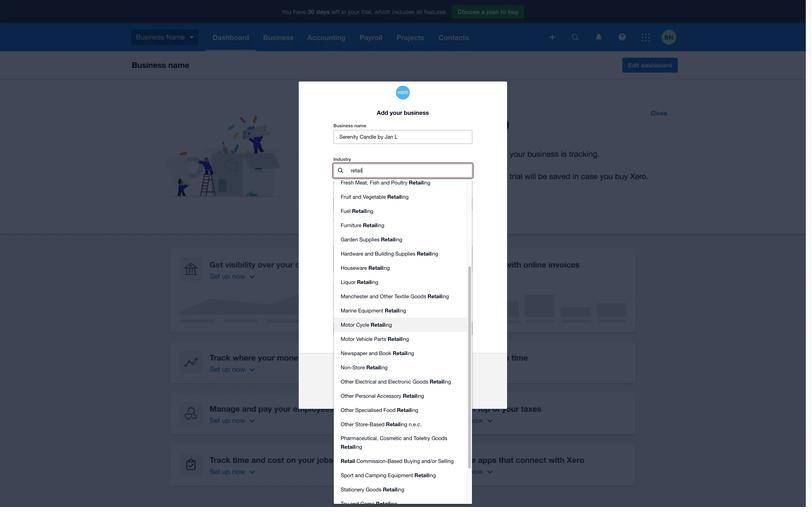 Task type: vqa. For each thing, say whether or not it's contained in the screenshot.
and inside the OTHER ELECTRICAL AND ELECTRONIC GOODS RETAIL ING
yes



Task type: locate. For each thing, give the bounding box(es) containing it.
other personal accessory retail ing
[[341, 393, 424, 400]]

electronic
[[388, 379, 411, 385]]

ing inside non-store retail ing
[[381, 365, 388, 371]]

food
[[384, 408, 396, 414]]

1 motor from the top
[[341, 322, 355, 328]]

and for newspaper and book retail ing
[[369, 351, 378, 357]]

goods inside pharmaceutical, cosmetic and toiletry goods retail ing
[[432, 436, 447, 442]]

and for hardware and building supplies retail ing
[[365, 251, 374, 257]]

liquor retail ing
[[341, 279, 378, 286]]

goods inside other electrical and electronic goods retail ing
[[413, 379, 428, 385]]

goods right textile
[[411, 294, 426, 300]]

1 horizontal spatial from
[[390, 366, 402, 372]]

motor inside motor vehicle parts retail ing
[[341, 337, 355, 343]]

list box
[[334, 43, 467, 508]]

0 horizontal spatial equipment
[[358, 308, 383, 314]]

houseware retail ing
[[341, 265, 390, 271]]

other for other store-based retail ing n.e.c.
[[341, 422, 354, 428]]

n.e.c.
[[409, 422, 422, 428]]

motor inside motor cycle retail ing
[[341, 322, 355, 328]]

ing inside houseware retail ing
[[383, 265, 390, 271]]

houseware
[[341, 265, 367, 271]]

cosmetic
[[380, 436, 402, 442]]

motor up newspaper
[[341, 337, 355, 343]]

motor left buy
[[341, 322, 355, 328]]

other for other electrical and electronic goods retail ing
[[341, 379, 354, 385]]

ing inside other specialised food retail ing
[[411, 408, 418, 414]]

buying
[[404, 459, 420, 465]]

details
[[400, 386, 417, 392]]

and inside sport and camping equipment retail ing
[[355, 473, 364, 479]]

other inside other specialised food retail ing
[[341, 408, 354, 414]]

yes
[[347, 249, 355, 255]]

Industry field
[[350, 164, 472, 178]]

from inside the "coming from quickbooks? move your data into xero for free."
[[390, 366, 402, 372]]

retail
[[409, 180, 423, 186], [387, 194, 402, 200], [352, 208, 366, 214], [363, 222, 377, 229], [381, 237, 395, 243], [417, 251, 431, 257], [369, 265, 383, 271], [357, 279, 371, 286], [428, 294, 442, 300], [385, 308, 399, 314], [371, 322, 385, 328], [388, 336, 402, 343], [393, 351, 407, 357], [366, 365, 381, 371], [430, 379, 444, 385], [403, 393, 417, 400], [397, 408, 411, 414], [386, 422, 400, 428], [341, 444, 355, 451], [341, 459, 355, 465], [415, 473, 429, 479], [383, 487, 397, 493], [376, 501, 390, 508]]

based inside retail commission-based buying and/or selling
[[388, 459, 403, 465]]

and right "fish"
[[381, 180, 390, 186]]

an
[[354, 181, 359, 185]]

time zone: (utc-08:00) baja california
[[334, 219, 401, 223]]

based up sport and camping equipment retail ing
[[388, 459, 403, 465]]

ing inside other store-based retail ing n.e.c.
[[400, 422, 407, 428]]

toy and game retail ing
[[341, 501, 397, 508]]

no,
[[347, 263, 355, 269]]

other for other personal accessory retail ing
[[341, 394, 354, 400]]

buy now button
[[334, 322, 401, 336]]

manchester
[[341, 294, 368, 300]]

1 vertical spatial from
[[390, 366, 402, 372]]

building
[[375, 251, 394, 257]]

based for buying
[[388, 459, 403, 465]]

from
[[374, 181, 382, 185], [390, 366, 402, 372]]

into
[[402, 375, 410, 380]]

business
[[334, 123, 353, 129]]

ing inside the marine equipment retail ing
[[399, 308, 406, 314]]

supplies down furniture retail ing
[[359, 237, 380, 243]]

and right the sport
[[355, 473, 364, 479]]

business name
[[334, 123, 366, 129]]

fruit
[[341, 194, 351, 200]]

supplies inside the garden supplies retail ing
[[359, 237, 380, 243]]

other left store-
[[341, 422, 354, 428]]

1 horizontal spatial supplies
[[395, 251, 416, 257]]

other inside other store-based retail ing n.e.c.
[[341, 422, 354, 428]]

and down coming
[[378, 379, 387, 385]]

and up the marine equipment retail ing
[[370, 294, 379, 300]]

and left book
[[369, 351, 378, 357]]

liquor
[[341, 280, 356, 286]]

toy
[[341, 502, 349, 508]]

0 vertical spatial equipment
[[358, 308, 383, 314]]

ing
[[423, 180, 430, 186], [402, 194, 409, 200], [366, 208, 373, 214], [377, 223, 384, 229], [395, 237, 402, 243], [431, 251, 438, 257], [383, 265, 390, 271], [371, 280, 378, 286], [442, 294, 449, 300], [399, 308, 406, 314], [385, 322, 392, 328], [402, 337, 409, 343], [407, 351, 414, 357], [381, 365, 388, 371], [444, 379, 451, 385], [417, 394, 424, 400], [411, 408, 418, 414], [400, 422, 407, 428], [355, 445, 362, 451], [429, 473, 436, 479], [397, 487, 404, 493], [390, 502, 397, 508]]

and left toiletry
[[404, 436, 412, 442]]

you
[[341, 238, 349, 244]]

see details
[[389, 386, 417, 392]]

ing inside motor cycle retail ing
[[385, 322, 392, 328]]

1 vertical spatial motor
[[341, 337, 355, 343]]

book
[[379, 351, 391, 357]]

ing inside fuel retail ing
[[366, 208, 373, 214]]

and inside fruit and vegetable retail ing
[[353, 194, 362, 200]]

0 vertical spatial based
[[370, 422, 385, 428]]

newspaper
[[341, 351, 367, 357]]

buy now
[[357, 326, 378, 332]]

other left textile
[[380, 294, 393, 300]]

the
[[383, 181, 389, 185]]

commission-
[[357, 459, 388, 465]]

goods
[[411, 294, 426, 300], [413, 379, 428, 385], [432, 436, 447, 442], [366, 487, 382, 493]]

other left personal
[[341, 394, 354, 400]]

0 horizontal spatial supplies
[[359, 237, 380, 243]]

other inside the other personal accessory retail ing
[[341, 394, 354, 400]]

other inside other electrical and electronic goods retail ing
[[341, 379, 354, 385]]

goods for other electrical and electronic goods retail ing
[[413, 379, 428, 385]]

your left the data
[[382, 375, 391, 380]]

motor
[[341, 322, 355, 328], [341, 337, 355, 343]]

just
[[365, 263, 373, 269]]

2 motor from the top
[[341, 337, 355, 343]]

other left the specialised
[[341, 408, 354, 414]]

your right 'add'
[[390, 109, 402, 116]]

ing inside manchester and other textile goods retail ing
[[442, 294, 449, 300]]

based down other specialised food retail ing
[[370, 422, 385, 428]]

and inside 'fresh meat, fish and poultry retail ing'
[[381, 180, 390, 186]]

(utc-
[[355, 219, 365, 223]]

name
[[354, 123, 366, 129]]

other for other specialised food retail ing
[[341, 408, 354, 414]]

from left the on the left top of the page
[[374, 181, 382, 185]]

game
[[361, 502, 375, 508]]

and right fruit
[[353, 194, 362, 200]]

equipment up motor cycle retail ing
[[358, 308, 383, 314]]

ing inside fruit and vegetable retail ing
[[402, 194, 409, 200]]

your inside the "coming from quickbooks? move your data into xero for free."
[[382, 375, 391, 380]]

ing inside the "liquor retail ing"
[[371, 280, 378, 286]]

group
[[334, 43, 472, 508]]

and inside 'hardware and building supplies retail ing'
[[365, 251, 374, 257]]

supplies inside 'hardware and building supplies retail ing'
[[395, 251, 416, 257]]

supplies
[[359, 237, 380, 243], [395, 251, 416, 257]]

goods right toiletry
[[432, 436, 447, 442]]

industry
[[334, 157, 351, 162]]

fuel retail ing
[[341, 208, 373, 214]]

fresh
[[341, 180, 354, 186]]

coming
[[370, 366, 389, 372]]

0 horizontal spatial based
[[370, 422, 385, 428]]

from up the data
[[390, 366, 402, 372]]

1 horizontal spatial based
[[388, 459, 403, 465]]

personal
[[355, 394, 376, 400]]

garden
[[341, 237, 358, 243]]

furniture
[[341, 223, 362, 229]]

stationery goods retail ing
[[341, 487, 404, 493]]

1 vertical spatial your
[[382, 375, 391, 380]]

store
[[353, 365, 365, 371]]

and inside manchester and other textile goods retail ing
[[370, 294, 379, 300]]

and inside toy and game retail ing
[[350, 502, 359, 508]]

list box containing retail
[[334, 43, 467, 508]]

supplies right building
[[395, 251, 416, 257]]

and for manchester and other textile goods retail ing
[[370, 294, 379, 300]]

coming from quickbooks? move your data into xero for free.
[[369, 366, 437, 380]]

based
[[370, 422, 385, 428], [388, 459, 403, 465]]

non-
[[341, 365, 353, 371]]

1 vertical spatial equipment
[[388, 473, 413, 479]]

0 vertical spatial motor
[[341, 322, 355, 328]]

ing inside stationery goods retail ing
[[397, 487, 404, 493]]

ing inside sport and camping equipment retail ing
[[429, 473, 436, 479]]

goods inside manchester and other textile goods retail ing
[[411, 294, 426, 300]]

and inside newspaper and book retail ing
[[369, 351, 378, 357]]

goods down camping
[[366, 487, 382, 493]]

accessory
[[377, 394, 401, 400]]

fish
[[370, 180, 380, 186]]

1 vertical spatial supplies
[[395, 251, 416, 257]]

do you have employees? group
[[334, 245, 473, 273]]

based inside other store-based retail ing n.e.c.
[[370, 422, 385, 428]]

goods down quickbooks?
[[413, 379, 428, 385]]

equipment inside the marine equipment retail ing
[[358, 308, 383, 314]]

toiletry
[[414, 436, 430, 442]]

and right toy
[[350, 502, 359, 508]]

equipment down retail commission-based buying and/or selling
[[388, 473, 413, 479]]

free.
[[428, 375, 437, 380]]

0 horizontal spatial from
[[374, 181, 382, 185]]

1 horizontal spatial equipment
[[388, 473, 413, 479]]

1 vertical spatial based
[[388, 459, 403, 465]]

group containing retail
[[334, 43, 472, 508]]

other down non-
[[341, 379, 354, 385]]

ing inside toy and game retail ing
[[390, 502, 397, 508]]

and up just
[[365, 251, 374, 257]]

0 vertical spatial supplies
[[359, 237, 380, 243]]



Task type: describe. For each thing, give the bounding box(es) containing it.
store-
[[355, 422, 370, 428]]

camping
[[365, 473, 387, 479]]

specialised
[[355, 408, 382, 414]]

other specialised food retail ing
[[341, 408, 418, 414]]

suggestions
[[390, 181, 410, 185]]

ing inside the garden supplies retail ing
[[395, 237, 402, 243]]

vegetable
[[363, 194, 386, 200]]

select
[[343, 181, 353, 185]]

do
[[334, 238, 340, 244]]

goods inside stationery goods retail ing
[[366, 487, 382, 493]]

have
[[350, 238, 360, 244]]

sport
[[341, 473, 354, 479]]

ing inside motor vehicle parts retail ing
[[402, 337, 409, 343]]

employees?
[[361, 238, 387, 244]]

fresh meat, fish and poultry retail ing
[[341, 180, 430, 186]]

Business name field
[[334, 131, 472, 144]]

08:00)
[[365, 219, 375, 223]]

motor for parts
[[341, 337, 355, 343]]

ing inside 'fresh meat, fish and poultry retail ing'
[[423, 180, 430, 186]]

select an industry from the suggestions provided
[[343, 181, 426, 185]]

selling
[[438, 459, 454, 465]]

manchester and other textile goods retail ing
[[341, 294, 449, 300]]

cycle
[[356, 322, 369, 328]]

goods for manchester and other textile goods retail ing
[[411, 294, 426, 300]]

sport and camping equipment retail ing
[[341, 473, 436, 479]]

motor for retail
[[341, 322, 355, 328]]

meat,
[[355, 180, 368, 186]]

retail inside pharmaceutical, cosmetic and toiletry goods retail ing
[[341, 444, 355, 451]]

see details button
[[383, 382, 423, 396]]

see
[[389, 386, 399, 392]]

california
[[385, 219, 401, 223]]

non-store retail ing
[[341, 365, 388, 371]]

buy
[[357, 326, 366, 332]]

marine equipment retail ing
[[341, 308, 406, 314]]

other inside manchester and other textile goods retail ing
[[380, 294, 393, 300]]

ing inside the other personal accessory retail ing
[[417, 394, 424, 400]]

newspaper and book retail ing
[[341, 351, 414, 357]]

motor cycle retail ing
[[341, 322, 392, 328]]

do you have employees?
[[334, 238, 387, 244]]

ing inside other electrical and electronic goods retail ing
[[444, 379, 451, 385]]

and for sport and camping equipment retail ing
[[355, 473, 364, 479]]

and for fruit and vegetable retail ing
[[353, 194, 362, 200]]

hardware
[[341, 251, 363, 257]]

retail commission-based buying and/or selling
[[341, 459, 454, 465]]

time
[[334, 219, 343, 223]]

xero image
[[396, 86, 410, 100]]

xero
[[411, 375, 420, 380]]

based for retail
[[370, 422, 385, 428]]

pharmaceutical,
[[341, 436, 378, 442]]

and/or
[[422, 459, 437, 465]]

search icon image
[[338, 168, 343, 174]]

0 vertical spatial from
[[374, 181, 382, 185]]

add
[[377, 109, 388, 116]]

for
[[421, 375, 427, 380]]

electrical
[[355, 379, 377, 385]]

motor vehicle parts retail ing
[[341, 336, 409, 343]]

furniture retail ing
[[341, 222, 384, 229]]

vehicle
[[356, 337, 373, 343]]

stationery
[[341, 487, 365, 493]]

data
[[392, 375, 401, 380]]

and inside pharmaceutical, cosmetic and toiletry goods retail ing
[[404, 436, 412, 442]]

hardware and building supplies retail ing
[[341, 251, 438, 257]]

add your business
[[377, 109, 429, 116]]

business
[[404, 109, 429, 116]]

zone:
[[344, 219, 353, 223]]

parts
[[374, 337, 386, 343]]

poultry
[[391, 180, 408, 186]]

and inside other electrical and electronic goods retail ing
[[378, 379, 387, 385]]

country
[[334, 190, 351, 196]]

provided
[[411, 181, 426, 185]]

other electrical and electronic goods retail ing
[[341, 379, 451, 385]]

marine
[[341, 308, 357, 314]]

it's
[[356, 263, 363, 269]]

ing inside pharmaceutical, cosmetic and toiletry goods retail ing
[[355, 445, 362, 451]]

other store-based retail ing n.e.c.
[[341, 422, 422, 428]]

move
[[369, 375, 380, 380]]

and for toy and game retail ing
[[350, 502, 359, 508]]

industry
[[360, 181, 373, 185]]

ing inside newspaper and book retail ing
[[407, 351, 414, 357]]

textile
[[395, 294, 409, 300]]

equipment inside sport and camping equipment retail ing
[[388, 473, 413, 479]]

goods for pharmaceutical, cosmetic and toiletry goods retail ing
[[432, 436, 447, 442]]

fruit and vegetable retail ing
[[341, 194, 409, 200]]

ing inside furniture retail ing
[[377, 223, 384, 229]]

garden supplies retail ing
[[341, 237, 402, 243]]

now
[[367, 326, 378, 332]]

no, it's just me
[[347, 263, 382, 269]]

0 vertical spatial your
[[390, 109, 402, 116]]

ing inside 'hardware and building supplies retail ing'
[[431, 251, 438, 257]]



